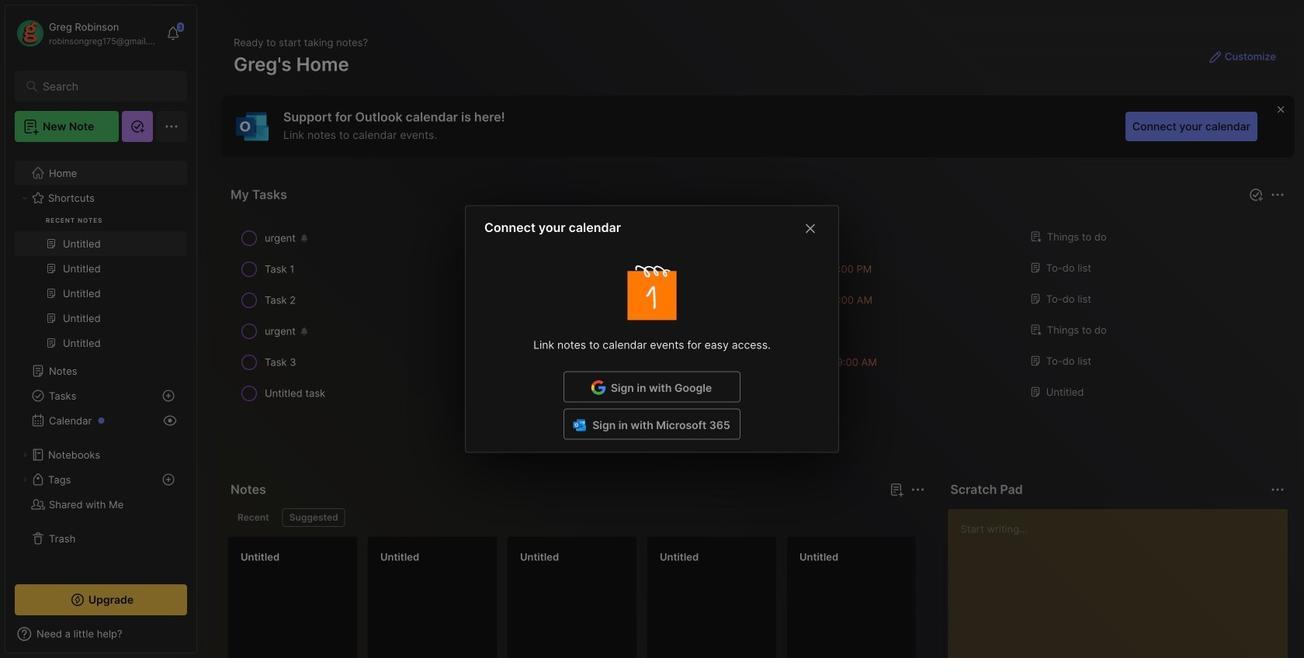 Task type: locate. For each thing, give the bounding box(es) containing it.
tree
[[5, 91, 196, 571]]

group
[[15, 116, 186, 365]]

0 horizontal spatial tab
[[231, 509, 276, 527]]

main element
[[0, 0, 202, 658]]

Start writing… text field
[[961, 509, 1287, 658]]

2 tab from the left
[[282, 509, 345, 527]]

expand tags image
[[20, 475, 30, 484]]

1 vertical spatial row group
[[227, 536, 1304, 658]]

expand notebooks image
[[20, 450, 30, 460]]

2 row group from the top
[[227, 536, 1304, 658]]

None search field
[[43, 77, 167, 95]]

1 horizontal spatial tab
[[282, 509, 345, 527]]

row group
[[227, 223, 1289, 409], [227, 536, 1304, 658]]

tab list
[[231, 509, 923, 527]]

0 vertical spatial row group
[[227, 223, 1289, 409]]

new task image
[[1248, 187, 1264, 203]]

tab
[[231, 509, 276, 527], [282, 509, 345, 527]]

Search text field
[[43, 79, 167, 94]]



Task type: describe. For each thing, give the bounding box(es) containing it.
1 tab from the left
[[231, 509, 276, 527]]

1 row group from the top
[[227, 223, 1289, 409]]

close image
[[801, 219, 820, 238]]

none search field inside main element
[[43, 77, 167, 95]]

tree inside main element
[[5, 91, 196, 571]]

group inside tree
[[15, 116, 186, 365]]



Task type: vqa. For each thing, say whether or not it's contained in the screenshot.
note window Element
no



